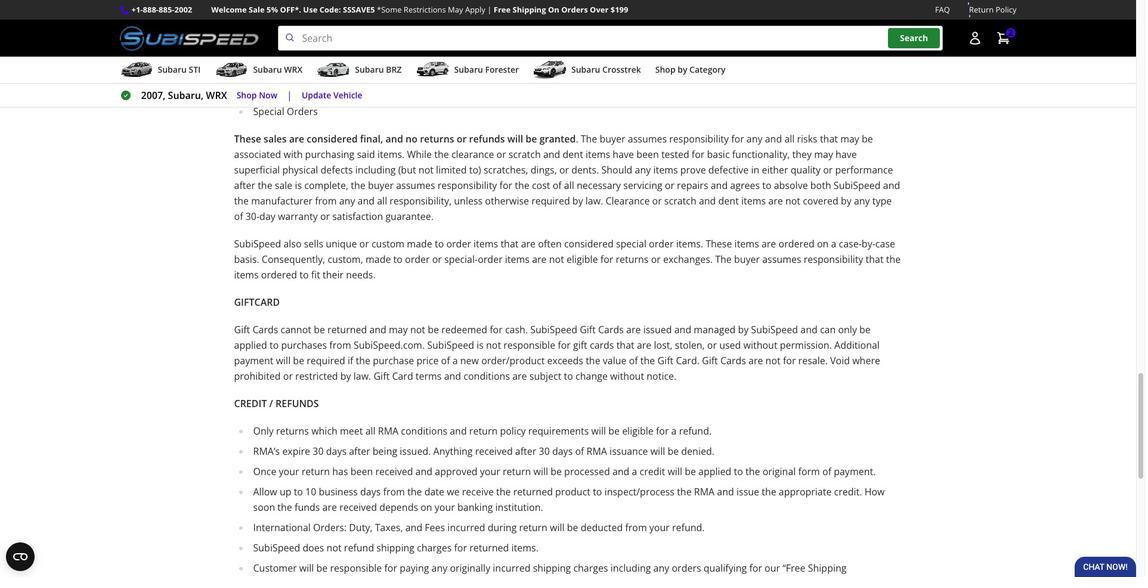 Task type: vqa. For each thing, say whether or not it's contained in the screenshot.
fourth star icon from the right
no



Task type: describe. For each thing, give the bounding box(es) containing it.
change
[[576, 370, 608, 383]]

international
[[253, 522, 311, 535]]

1 vertical spatial rma
[[587, 445, 608, 458]]

during
[[488, 522, 517, 535]]

1 horizontal spatial cards
[[599, 324, 624, 337]]

and inside allow up to 10 business days from the date we receive the returned product to inspect/process the rma and issue the appropriate credit. how soon the funds are received depends on your banking institution.
[[718, 486, 735, 499]]

+1-888-885-2002 link
[[132, 4, 192, 16]]

sale
[[249, 4, 265, 15]]

1 vertical spatial received
[[376, 466, 413, 479]]

notice.
[[647, 370, 677, 383]]

or left exchanges.
[[652, 253, 661, 266]]

tires
[[253, 4, 275, 17]]

your up up
[[279, 466, 299, 479]]

of right form
[[823, 466, 832, 479]]

mastercraft
[[253, 85, 305, 98]]

wheels
[[297, 4, 328, 17]]

card.
[[676, 355, 700, 368]]

0 vertical spatial been
[[374, 4, 397, 17]]

gift up gift
[[580, 324, 596, 337]]

not down "permission."
[[766, 355, 781, 368]]

and down granted on the top of page
[[544, 148, 561, 161]]

orders
[[672, 562, 702, 575]]

subispeed also sells unique or custom made to order items that are often considered special order items. these items are ordered on a case-by-case basis. consequently, custom, made to order or special-order items are not eligible for returns or exchanges. the buyer assumes responsibility that the items ordered to fit their needs.
[[234, 238, 901, 282]]

0 vertical spatial buyer
[[600, 133, 626, 146]]

all right meet
[[366, 425, 376, 438]]

basis.
[[234, 253, 259, 266]]

covered
[[803, 195, 839, 208]]

or left repairs
[[665, 179, 675, 192]]

5%
[[267, 4, 278, 15]]

orders:
[[313, 522, 347, 535]]

0 vertical spatial dent
[[563, 148, 584, 161]]

and left no at the left of the page
[[386, 133, 403, 146]]

the up issue in the bottom right of the page
[[746, 466, 761, 479]]

subispeed down redeemed
[[428, 339, 475, 352]]

a subaru wrx thumbnail image image
[[215, 61, 249, 79]]

sale
[[275, 179, 293, 192]]

any left type
[[855, 195, 871, 208]]

refunds
[[276, 398, 319, 411]]

subispeed up customer
[[253, 542, 300, 555]]

these sales are considered final, and no returns or refunds will be granted
[[234, 133, 576, 146]]

2
[[1009, 27, 1014, 38]]

0 horizontal spatial made
[[366, 253, 391, 266]]

subispeed does not refund shipping charges for returned items.
[[253, 542, 539, 555]]

any up servicing
[[635, 164, 651, 177]]

days inside allow up to 10 business days from the date we receive the returned product to inspect/process the rma and issue the appropriate credit. how soon the funds are received depends on your banking institution.
[[361, 486, 381, 499]]

return down the institution.
[[520, 522, 548, 535]]

necessary
[[577, 179, 621, 192]]

on
[[548, 4, 560, 15]]

2 horizontal spatial after
[[516, 445, 537, 458]]

superficial
[[234, 164, 280, 177]]

returned inside "gift cards cannot be returned and may not be redeemed for cash. subispeed gift cards are issued and managed by subispeed and can only be applied to purchases from subispeed.com. subispeed is not responsible for gift cards that are lost, stolen, or used without permission. additional payment will be required if the purchase price of a new order/product exceeds the value of the gift card. gift cards are not for resale. void where prohibited or restricted by law. gift card terms and conditions are subject to change without notice."
[[328, 324, 367, 337]]

of left 30-
[[234, 210, 243, 223]]

required inside "gift cards cannot be returned and may not be redeemed for cash. subispeed gift cards are issued and managed by subispeed and can only be applied to purchases from subispeed.com. subispeed is not responsible for gift cards that are lost, stolen, or used without permission. additional payment will be required if the purchase price of a new order/product exceeds the value of the gift card. gift cards are not for resale. void where prohibited or restricted by law. gift card terms and conditions are subject to change without notice."
[[307, 355, 345, 368]]

gift right "card." at the bottom right
[[703, 355, 718, 368]]

dents.
[[572, 164, 599, 177]]

expire
[[283, 445, 310, 458]]

be left redeemed
[[428, 324, 439, 337]]

special orders
[[253, 105, 318, 118]]

subaru brz
[[355, 64, 402, 75]]

not up order/product at the bottom of the page
[[486, 339, 501, 352]]

from inside allow up to 10 business days from the date we receive the returned product to inspect/process the rma and issue the appropriate credit. how soon the funds are received depends on your banking institution.
[[383, 486, 405, 499]]

the inside . the buyer assumes responsibility for any and all risks that may be associated with purchasing said items. while the clearance or scratch and dent items have been tested for basic functionality, they may have superficial physical defects including (but not limited to) scratches, dings, or dents. should any items prove defective in either quality or performance after the sale is complete, the buyer assumes responsibility for the cost of all necessary servicing or repairs and agrees to absolve both subispeed and the manufacturer from any and all responsibility, unless otherwise required by law. clearance or scratch and dent items are not covered by any type of 30-day warranty or satisfaction guarantee.
[[581, 133, 598, 146]]

1 vertical spatial buyer
[[368, 179, 394, 192]]

performance
[[836, 164, 894, 177]]

0 horizontal spatial ordered
[[261, 269, 297, 282]]

be up issuance
[[609, 425, 620, 438]]

price
[[417, 355, 439, 368]]

will right requirements
[[592, 425, 606, 438]]

a subaru sti thumbnail image image
[[120, 61, 153, 79]]

or left special-
[[433, 253, 442, 266]]

be up product
[[551, 466, 562, 479]]

any up functionality,
[[747, 133, 763, 146]]

and down new
[[444, 370, 461, 383]]

or left restricted on the left bottom
[[283, 370, 293, 383]]

a subaru brz thumbnail image image
[[317, 61, 350, 79]]

0 vertical spatial refund.
[[680, 425, 712, 438]]

all up satisfaction
[[377, 195, 387, 208]]

mastercraft items
[[253, 85, 332, 98]]

processed
[[565, 466, 610, 479]]

0 horizontal spatial rma
[[378, 425, 399, 438]]

or up 'clearance'
[[457, 133, 467, 146]]

0 vertical spatial returns
[[420, 133, 455, 146]]

buyer inside subispeed also sells unique or custom made to order items that are often considered special order items. these items are ordered on a case-by-case basis. consequently, custom, made to order or special-order items are not eligible for returns or exchanges. the buyer assumes responsibility that the items ordered to fit their needs.
[[735, 253, 760, 266]]

once
[[253, 466, 277, 479]]

no
[[406, 133, 418, 146]]

subaru forester
[[454, 64, 519, 75]]

gift
[[574, 339, 588, 352]]

including inside customer will be responsible for paying any originally incurred shipping charges including any orders qualifying for our "free shipping
[[611, 562, 651, 575]]

any right paying at bottom left
[[432, 562, 448, 575]]

institution.
[[496, 501, 544, 515]]

inspect/process
[[605, 486, 675, 499]]

the left cost
[[515, 179, 530, 192]]

while
[[407, 148, 432, 161]]

by down necessary
[[573, 195, 584, 208]]

not inside subispeed also sells unique or custom made to order items that are often considered special order items. these items are ordered on a case-by-case basis. consequently, custom, made to order or special-order items are not eligible for returns or exchanges. the buyer assumes responsibility that the items ordered to fit their needs.
[[550, 253, 565, 266]]

2 horizontal spatial may
[[841, 133, 860, 146]]

the left date
[[408, 486, 422, 499]]

be left granted on the top of page
[[526, 133, 537, 146]]

that left often
[[501, 238, 519, 251]]

and down issued.
[[416, 466, 433, 479]]

2 vertical spatial returns
[[276, 425, 309, 438]]

a down notice. in the right bottom of the page
[[672, 425, 677, 438]]

by inside dropdown button
[[678, 64, 688, 75]]

and up from subispeed.com.
[[370, 324, 387, 337]]

0 vertical spatial without
[[744, 339, 778, 352]]

date
[[425, 486, 445, 499]]

returns inside subispeed also sells unique or custom made to order items that are often considered special order items. these items are ordered on a case-by-case basis. consequently, custom, made to order or special-order items are not eligible for returns or exchanges. the buyer assumes responsibility that the items ordered to fit their needs.
[[616, 253, 649, 266]]

the down defects
[[351, 179, 366, 192]]

items. inside subispeed also sells unique or custom made to order items that are often considered special order items. these items are ordered on a case-by-case basis. consequently, custom, made to order or special-order items are not eligible for returns or exchanges. the buyer assumes responsibility that the items ordered to fit their needs.
[[677, 238, 704, 251]]

your down inspect/process
[[650, 522, 670, 535]]

0 horizontal spatial days
[[326, 445, 347, 458]]

your down the rma's expire 30 days after being issued. anything received after 30 days of rma issuance will be denied.
[[480, 466, 501, 479]]

1 vertical spatial conditions
[[401, 425, 448, 438]]

subispeed up gift
[[531, 324, 578, 337]]

+1-888-885-2002
[[132, 4, 192, 15]]

we
[[447, 486, 460, 499]]

to down "responsibility,"
[[435, 238, 444, 251]]

2 30 from the left
[[539, 445, 550, 458]]

0 horizontal spatial shipping
[[377, 542, 415, 555]]

0 horizontal spatial scratch
[[509, 148, 541, 161]]

1 vertical spatial assumes
[[396, 179, 435, 192]]

and down repairs
[[699, 195, 716, 208]]

0 horizontal spatial been
[[351, 466, 373, 479]]

off*.
[[280, 4, 301, 15]]

0 horizontal spatial wrx
[[206, 89, 227, 102]]

otherwise
[[485, 195, 529, 208]]

used
[[720, 339, 742, 352]]

30-
[[246, 210, 260, 223]]

said
[[357, 148, 375, 161]]

special-
[[445, 253, 478, 266]]

custom
[[372, 238, 405, 251]]

original
[[763, 466, 796, 479]]

to)
[[470, 164, 481, 177]]

the down superficial
[[258, 179, 273, 192]]

how
[[865, 486, 885, 499]]

functionality,
[[733, 148, 790, 161]]

conditions inside "gift cards cannot be returned and may not be redeemed for cash. subispeed gift cards are issued and managed by subispeed and can only be applied to purchases from subispeed.com. subispeed is not responsible for gift cards that are lost, stolen, or used without permission. additional payment will be required if the purchase price of a new order/product exceeds the value of the gift card. gift cards are not for resale. void where prohibited or restricted by law. gift card terms and conditions are subject to change without notice."
[[464, 370, 510, 383]]

and up functionality,
[[766, 133, 783, 146]]

0 vertical spatial shipping
[[513, 4, 546, 15]]

to left 10
[[294, 486, 303, 499]]

1 30 from the left
[[313, 445, 324, 458]]

subispeed up "permission."
[[752, 324, 799, 337]]

the inside subispeed also sells unique or custom made to order items that are often considered special order items. these items are ordered on a case-by-case basis. consequently, custom, made to order or special-order items are not eligible for returns or exchanges. the buyer assumes responsibility that the items ordered to fit their needs.
[[716, 253, 732, 266]]

any up satisfaction
[[339, 195, 355, 208]]

1 vertical spatial refund.
[[673, 522, 705, 535]]

1 horizontal spatial returned
[[470, 542, 509, 555]]

rma inside allow up to 10 business days from the date we receive the returned product to inspect/process the rma and issue the appropriate credit. how soon the funds are received depends on your banking institution.
[[695, 486, 715, 499]]

to down processed
[[593, 486, 603, 499]]

law. inside . the buyer assumes responsibility for any and all risks that may be associated with purchasing said items. while the clearance or scratch and dent items have been tested for basic functionality, they may have superficial physical defects including (but not limited to) scratches, dings, or dents. should any items prove defective in either quality or performance after the sale is complete, the buyer assumes responsibility for the cost of all necessary servicing or repairs and agrees to absolve both subispeed and the manufacturer from any and all responsibility, unless otherwise required by law. clearance or scratch and dent items are not covered by any type of 30-day warranty or satisfaction guarantee.
[[586, 195, 604, 208]]

over
[[590, 4, 609, 15]]

open widget image
[[6, 543, 35, 572]]

to down custom
[[394, 253, 403, 266]]

that down by-
[[866, 253, 884, 266]]

0 horizontal spatial cards
[[253, 324, 278, 337]]

be right the only in the right of the page
[[860, 324, 871, 337]]

the up 30-
[[234, 195, 249, 208]]

the right issue in the bottom right of the page
[[762, 486, 777, 499]]

*some
[[377, 4, 402, 15]]

subispeed inside . the buyer assumes responsibility for any and all risks that may be associated with purchasing said items. while the clearance or scratch and dent items have been tested for basic functionality, they may have superficial physical defects including (but not limited to) scratches, dings, or dents. should any items prove defective in either quality or performance after the sale is complete, the buyer assumes responsibility for the cost of all necessary servicing or repairs and agrees to absolve both subispeed and the manufacturer from any and all responsibility, unless otherwise required by law. clearance or scratch and dent items are not covered by any type of 30-day warranty or satisfaction guarantee.
[[834, 179, 881, 192]]

and up anything
[[450, 425, 467, 438]]

fit
[[311, 269, 320, 282]]

not down while
[[419, 164, 434, 177]]

in
[[752, 164, 760, 177]]

a subaru crosstrek thumbnail image image
[[534, 61, 567, 79]]

/
[[270, 398, 273, 411]]

1 horizontal spatial orders
[[562, 4, 588, 15]]

associated
[[234, 148, 281, 161]]

guarantee.
[[386, 210, 434, 223]]

be down denied.
[[685, 466, 696, 479]]

subaru wrx button
[[215, 59, 303, 83]]

these inside subispeed also sells unique or custom made to order items that are often considered special order items. these items are ordered on a case-by-case basis. consequently, custom, made to order or special-order items are not eligible for returns or exchanges. the buyer assumes responsibility that the items ordered to fit their needs.
[[706, 238, 733, 251]]

2 horizontal spatial have
[[836, 148, 858, 161]]

all down dents.
[[565, 179, 575, 192]]

faq link
[[936, 4, 951, 16]]

2 horizontal spatial days
[[553, 445, 573, 458]]

0 horizontal spatial these
[[234, 133, 261, 146]]

and down issuance
[[613, 466, 630, 479]]

and up stolen,
[[675, 324, 692, 337]]

return policy
[[970, 4, 1017, 15]]

and up satisfaction
[[358, 195, 375, 208]]

will up credit
[[651, 445, 666, 458]]

can
[[821, 324, 836, 337]]

be down allow up to 10 business days from the date we receive the returned product to inspect/process the rma and issue the appropriate credit. how soon the funds are received depends on your banking institution.
[[567, 522, 579, 535]]

wrx inside dropdown button
[[284, 64, 303, 75]]

crosstrek
[[603, 64, 641, 75]]

terms
[[416, 370, 442, 383]]

1 horizontal spatial have
[[613, 148, 634, 161]]

a left credit
[[632, 466, 638, 479]]

subispeed inside subispeed also sells unique or custom made to order items that are often considered special order items. these items are ordered on a case-by-case basis. consequently, custom, made to order or special-order items are not eligible for returns or exchanges. the buyer assumes responsibility that the items ordered to fit their needs.
[[234, 238, 281, 251]]

with
[[284, 148, 303, 161]]

case-
[[839, 238, 862, 251]]

the up limited on the top left of page
[[435, 148, 449, 161]]

a subaru forester thumbnail image image
[[416, 61, 450, 79]]

not down absolve
[[786, 195, 801, 208]]

special
[[616, 238, 647, 251]]

1 horizontal spatial ordered
[[779, 238, 815, 251]]

gift down giftcard
[[234, 324, 250, 337]]

granted
[[540, 133, 576, 146]]

0 vertical spatial charges
[[417, 542, 452, 555]]

rma's expire 30 days after being issued. anything received after 30 days of rma issuance will be denied.
[[253, 445, 715, 458]]

code:
[[320, 4, 341, 15]]

by right covered
[[841, 195, 852, 208]]

to up payment
[[270, 339, 279, 352]]

1 vertical spatial responsibility
[[438, 179, 497, 192]]

and up "permission."
[[801, 324, 818, 337]]

10
[[306, 486, 317, 499]]

defects
[[321, 164, 353, 177]]

cannot
[[281, 324, 312, 337]]

basic
[[708, 148, 730, 161]]

shop now
[[237, 89, 278, 101]]

or right unique
[[360, 238, 369, 251]]

of right value at the right of the page
[[629, 355, 638, 368]]

a inside subispeed also sells unique or custom made to order items that are often considered special order items. these items are ordered on a case-by-case basis. consequently, custom, made to order or special-order items are not eligible for returns or exchanges. the buyer assumes responsibility that the items ordered to fit their needs.
[[832, 238, 837, 251]]

the up the institution.
[[497, 486, 511, 499]]

cash.
[[505, 324, 528, 337]]

0 horizontal spatial without
[[611, 370, 645, 383]]

is inside . the buyer assumes responsibility for any and all risks that may be associated with purchasing said items. while the clearance or scratch and dent items have been tested for basic functionality, they may have superficial physical defects including (but not limited to) scratches, dings, or dents. should any items prove defective in either quality or performance after the sale is complete, the buyer assumes responsibility for the cost of all necessary servicing or repairs and agrees to absolve both subispeed and the manufacturer from any and all responsibility, unless otherwise required by law. clearance or scratch and dent items are not covered by any type of 30-day warranty or satisfaction guarantee.
[[295, 179, 302, 192]]

1 horizontal spatial responsibility
[[670, 133, 729, 146]]

repairs
[[677, 179, 709, 192]]

1 horizontal spatial dent
[[719, 195, 739, 208]]

the up notice. in the right bottom of the page
[[641, 355, 656, 368]]

1 horizontal spatial scratch
[[665, 195, 697, 208]]

2 vertical spatial from
[[626, 522, 647, 535]]

will up allow up to 10 business days from the date we receive the returned product to inspect/process the rma and issue the appropriate credit. how soon the funds are received depends on your banking institution.
[[534, 466, 549, 479]]

of right price
[[441, 355, 450, 368]]

has
[[333, 466, 348, 479]]

and down "defective"
[[711, 179, 728, 192]]

tires and wheels that have been mounted
[[253, 4, 440, 17]]

or right dings,
[[560, 164, 569, 177]]

or right "warranty"
[[320, 210, 330, 223]]

on inside subispeed also sells unique or custom made to order items that are often considered special order items. these items are ordered on a case-by-case basis. consequently, custom, made to order or special-order items are not eligible for returns or exchanges. the buyer assumes responsibility that the items ordered to fit their needs.
[[818, 238, 829, 251]]

prohibited
[[234, 370, 281, 383]]

quality
[[791, 164, 821, 177]]

888-
[[143, 4, 159, 15]]

the down up
[[278, 501, 292, 515]]

*some restrictions may apply | free shipping on orders over $199
[[377, 4, 629, 15]]

1 horizontal spatial |
[[488, 4, 492, 15]]

your inside allow up to 10 business days from the date we receive the returned product to inspect/process the rma and issue the appropriate credit. how soon the funds are received depends on your banking institution.
[[435, 501, 455, 515]]

1 vertical spatial |
[[287, 89, 292, 102]]

apply
[[465, 4, 486, 15]]

sells
[[304, 238, 324, 251]]

resale.
[[799, 355, 828, 368]]

welcome sale 5% off*. use code: sssave5
[[211, 4, 375, 15]]

0 horizontal spatial have
[[351, 4, 372, 17]]



Task type: locate. For each thing, give the bounding box(es) containing it.
subaru for subaru wrx
[[253, 64, 282, 75]]

1 horizontal spatial buyer
[[600, 133, 626, 146]]

duty,
[[349, 522, 373, 535]]

the up change
[[586, 355, 601, 368]]

will inside customer will be responsible for paying any originally incurred shipping charges including any orders qualifying for our "free shipping
[[300, 562, 314, 575]]

2 vertical spatial may
[[389, 324, 408, 337]]

2 button
[[991, 26, 1017, 50]]

law. down necessary
[[586, 195, 604, 208]]

0 horizontal spatial eligible
[[567, 253, 598, 266]]

2 vertical spatial received
[[340, 501, 377, 515]]

charges
[[417, 542, 452, 555], [574, 562, 609, 575]]

to up issue in the bottom right of the page
[[734, 466, 744, 479]]

0 horizontal spatial charges
[[417, 542, 452, 555]]

may up from subispeed.com.
[[389, 324, 408, 337]]

0 vertical spatial |
[[488, 4, 492, 15]]

clearance
[[452, 148, 494, 161]]

are inside . the buyer assumes responsibility for any and all risks that may be associated with purchasing said items. while the clearance or scratch and dent items have been tested for basic functionality, they may have superficial physical defects including (but not limited to) scratches, dings, or dents. should any items prove defective in either quality or performance after the sale is complete, the buyer assumes responsibility for the cost of all necessary servicing or repairs and agrees to absolve both subispeed and the manufacturer from any and all responsibility, unless otherwise required by law. clearance or scratch and dent items are not covered by any type of 30-day warranty or satisfaction guarantee.
[[769, 195, 784, 208]]

including inside . the buyer assumes responsibility for any and all risks that may be associated with purchasing said items. while the clearance or scratch and dent items have been tested for basic functionality, they may have superficial physical defects including (but not limited to) scratches, dings, or dents. should any items prove defective in either quality or performance after the sale is complete, the buyer assumes responsibility for the cost of all necessary servicing or repairs and agrees to absolve both subispeed and the manufacturer from any and all responsibility, unless otherwise required by law. clearance or scratch and dent items are not covered by any type of 30-day warranty or satisfaction guarantee.
[[356, 164, 396, 177]]

charges down deducted
[[574, 562, 609, 575]]

subaru for subaru crosstrek
[[572, 64, 601, 75]]

qualifying
[[704, 562, 747, 575]]

additional
[[835, 339, 880, 352]]

up
[[280, 486, 292, 499]]

without down value at the right of the page
[[611, 370, 645, 383]]

or up 'scratches,'
[[497, 148, 507, 161]]

assumes inside subispeed also sells unique or custom made to order items that are often considered special order items. these items are ordered on a case-by-case basis. consequently, custom, made to order or special-order items are not eligible for returns or exchanges. the buyer assumes responsibility that the items ordered to fit their needs.
[[763, 253, 802, 266]]

30 down which
[[313, 445, 324, 458]]

1 vertical spatial returned
[[514, 486, 553, 499]]

after down the policy
[[516, 445, 537, 458]]

to down exceeds
[[564, 370, 573, 383]]

not down often
[[550, 253, 565, 266]]

servicing
[[624, 179, 663, 192]]

or down managed
[[708, 339, 717, 352]]

2 horizontal spatial cards
[[721, 355, 747, 368]]

subaru inside 'dropdown button'
[[158, 64, 187, 75]]

any electrical items including lights
[[253, 24, 408, 37]]

+1-
[[132, 4, 143, 15]]

0 vertical spatial applied
[[234, 339, 267, 352]]

and down electrical
[[287, 44, 304, 57]]

charges down fees
[[417, 542, 452, 555]]

by
[[678, 64, 688, 75], [573, 195, 584, 208], [841, 195, 852, 208], [739, 324, 749, 337], [341, 370, 351, 383]]

days right business
[[361, 486, 381, 499]]

return up the institution.
[[503, 466, 531, 479]]

button image
[[968, 31, 983, 45]]

returned up if
[[328, 324, 367, 337]]

0 horizontal spatial on
[[421, 501, 433, 515]]

subaru forester button
[[416, 59, 519, 83]]

order/product
[[482, 355, 545, 368]]

buyer
[[600, 133, 626, 146], [368, 179, 394, 192], [735, 253, 760, 266]]

either
[[762, 164, 789, 177]]

2 vertical spatial assumes
[[763, 253, 802, 266]]

shipping inside customer will be responsible for paying any originally incurred shipping charges including any orders qualifying for our "free shipping
[[809, 562, 847, 575]]

1 vertical spatial returns
[[616, 253, 649, 266]]

be up performance
[[862, 133, 874, 146]]

2007,
[[141, 89, 166, 102]]

law.
[[586, 195, 604, 208], [354, 370, 371, 383]]

0 horizontal spatial after
[[234, 179, 255, 192]]

2 horizontal spatial been
[[637, 148, 659, 161]]

from inside . the buyer assumes responsibility for any and all risks that may be associated with purchasing said items. while the clearance or scratch and dent items have been tested for basic functionality, they may have superficial physical defects including (but not limited to) scratches, dings, or dents. should any items prove defective in either quality or performance after the sale is complete, the buyer assumes responsibility for the cost of all necessary servicing or repairs and agrees to absolve both subispeed and the manufacturer from any and all responsibility, unless otherwise required by law. clearance or scratch and dent items are not covered by any type of 30-day warranty or satisfaction guarantee.
[[315, 195, 337, 208]]

eligible inside subispeed also sells unique or custom made to order items that are often considered special order items. these items are ordered on a case-by-case basis. consequently, custom, made to order or special-order items are not eligible for returns or exchanges. the buyer assumes responsibility that the items ordered to fit their needs.
[[567, 253, 598, 266]]

0 horizontal spatial considered
[[307, 133, 358, 146]]

return up the rma's expire 30 days after being issued. anything received after 30 days of rma issuance will be denied.
[[470, 425, 498, 438]]

1 horizontal spatial items.
[[512, 542, 539, 555]]

required inside . the buyer assumes responsibility for any and all risks that may be associated with purchasing said items. while the clearance or scratch and dent items have been tested for basic functionality, they may have superficial physical defects including (but not limited to) scratches, dings, or dents. should any items prove defective in either quality or performance after the sale is complete, the buyer assumes responsibility for the cost of all necessary servicing or repairs and agrees to absolve both subispeed and the manufacturer from any and all responsibility, unless otherwise required by law. clearance or scratch and dent items are not covered by any type of 30-day warranty or satisfaction guarantee.
[[532, 195, 570, 208]]

2 vertical spatial been
[[351, 466, 373, 479]]

are
[[289, 133, 305, 146], [769, 195, 784, 208], [521, 238, 536, 251], [762, 238, 777, 251], [532, 253, 547, 266], [627, 324, 641, 337], [637, 339, 652, 352], [749, 355, 764, 368], [513, 370, 527, 383], [323, 501, 337, 515]]

be left denied.
[[668, 445, 679, 458]]

2 vertical spatial responsibility
[[804, 253, 864, 266]]

to down the either
[[763, 179, 772, 192]]

without
[[744, 339, 778, 352], [611, 370, 645, 383]]

3 subaru from the left
[[355, 64, 384, 75]]

all left risks
[[785, 133, 795, 146]]

incurred down banking
[[448, 522, 486, 535]]

shipping
[[513, 4, 546, 15], [809, 562, 847, 575]]

charges inside customer will be responsible for paying any originally incurred shipping charges including any orders qualifying for our "free shipping
[[574, 562, 609, 575]]

category
[[690, 64, 726, 75]]

shop inside dropdown button
[[656, 64, 676, 75]]

free
[[494, 4, 511, 15]]

the down denied.
[[677, 486, 692, 499]]

returned inside allow up to 10 business days from the date we receive the returned product to inspect/process the rma and issue the appropriate credit. how soon the funds are received depends on your banking institution.
[[514, 486, 553, 499]]

| left free
[[488, 4, 492, 15]]

subaru crosstrek
[[572, 64, 641, 75]]

soon
[[253, 501, 275, 515]]

been left tested
[[637, 148, 659, 161]]

received up duty,
[[340, 501, 377, 515]]

rma up being
[[378, 425, 399, 438]]

purchase
[[373, 355, 414, 368]]

on
[[818, 238, 829, 251], [421, 501, 433, 515]]

will right credit
[[668, 466, 683, 479]]

1 horizontal spatial rma
[[587, 445, 608, 458]]

0 horizontal spatial shipping
[[513, 4, 546, 15]]

mounted
[[399, 4, 440, 17]]

0 vertical spatial shipping
[[377, 542, 415, 555]]

is inside "gift cards cannot be returned and may not be redeemed for cash. subispeed gift cards are issued and managed by subispeed and can only be applied to purchases from subispeed.com. subispeed is not responsible for gift cards that are lost, stolen, or used without permission. additional payment will be required if the purchase price of a new order/product exceeds the value of the gift card. gift cards are not for resale. void where prohibited or restricted by law. gift card terms and conditions are subject to change without notice."
[[477, 339, 484, 352]]

that inside . the buyer assumes responsibility for any and all risks that may be associated with purchasing said items. while the clearance or scratch and dent items have been tested for basic functionality, they may have superficial physical defects including (but not limited to) scratches, dings, or dents. should any items prove defective in either quality or performance after the sale is complete, the buyer assumes responsibility for the cost of all necessary servicing or repairs and agrees to absolve both subispeed and the manufacturer from any and all responsibility, unless otherwise required by law. clearance or scratch and dent items are not covered by any type of 30-day warranty or satisfaction guarantee.
[[821, 133, 839, 146]]

2 vertical spatial items.
[[512, 542, 539, 555]]

1 vertical spatial items.
[[677, 238, 704, 251]]

any left 'orders'
[[654, 562, 670, 575]]

0 vertical spatial made
[[407, 238, 433, 251]]

tuners and calibrators
[[253, 44, 353, 57]]

void
[[831, 355, 851, 368]]

returned down international orders: duty, taxes, and fees incurred during return will be deducted from your refund.
[[470, 542, 509, 555]]

for inside subispeed also sells unique or custom made to order items that are often considered special order items. these items are ordered on a case-by-case basis. consequently, custom, made to order or special-order items are not eligible for returns or exchanges. the buyer assumes responsibility that the items ordered to fit their needs.
[[601, 253, 614, 266]]

by up used at the right bottom of the page
[[739, 324, 749, 337]]

allow
[[253, 486, 277, 499]]

agrees
[[731, 179, 760, 192]]

orders down 'update'
[[287, 105, 318, 118]]

gift cards cannot be returned and may not be redeemed for cash. subispeed gift cards are issued and managed by subispeed and can only be applied to purchases from subispeed.com. subispeed is not responsible for gift cards that are lost, stolen, or used without permission. additional payment will be required if the purchase price of a new order/product exceeds the value of the gift card. gift cards are not for resale. void where prohibited or restricted by law. gift card terms and conditions are subject to change without notice.
[[234, 324, 881, 383]]

0 horizontal spatial 30
[[313, 445, 324, 458]]

responsible inside customer will be responsible for paying any originally incurred shipping charges including any orders qualifying for our "free shipping
[[330, 562, 382, 575]]

subaru sti button
[[120, 59, 201, 83]]

2007, subaru, wrx
[[141, 89, 227, 102]]

received inside allow up to 10 business days from the date we receive the returned product to inspect/process the rma and issue the appropriate credit. how soon the funds are received depends on your banking institution.
[[340, 501, 377, 515]]

lost,
[[654, 339, 673, 352]]

1 vertical spatial eligible
[[623, 425, 654, 438]]

1 vertical spatial considered
[[565, 238, 614, 251]]

prove
[[681, 164, 706, 177]]

0 horizontal spatial orders
[[287, 105, 318, 118]]

electrical
[[273, 24, 312, 37]]

1 vertical spatial law.
[[354, 370, 371, 383]]

or down servicing
[[653, 195, 662, 208]]

welcome
[[211, 4, 247, 15]]

search input field
[[278, 26, 943, 51]]

0 vertical spatial ordered
[[779, 238, 815, 251]]

0 horizontal spatial |
[[287, 89, 292, 102]]

the inside subispeed also sells unique or custom made to order items that are often considered special order items. these items are ordered on a case-by-case basis. consequently, custom, made to order or special-order items are not eligible for returns or exchanges. the buyer assumes responsibility that the items ordered to fit their needs.
[[887, 253, 901, 266]]

to
[[763, 179, 772, 192], [435, 238, 444, 251], [394, 253, 403, 266], [300, 269, 309, 282], [270, 339, 279, 352], [564, 370, 573, 383], [734, 466, 744, 479], [294, 486, 303, 499], [593, 486, 603, 499]]

cards up cards
[[599, 324, 624, 337]]

0 horizontal spatial returned
[[328, 324, 367, 337]]

have
[[351, 4, 372, 17], [613, 148, 634, 161], [836, 148, 858, 161]]

subispeed logo image
[[120, 26, 259, 51]]

returns
[[420, 133, 455, 146], [616, 253, 649, 266], [276, 425, 309, 438]]

days up once your return has been received and approved your return will be processed and a credit will be applied to the original form of payment.
[[553, 445, 573, 458]]

responsibility
[[670, 133, 729, 146], [438, 179, 497, 192], [804, 253, 864, 266]]

value
[[603, 355, 627, 368]]

0 horizontal spatial incurred
[[448, 522, 486, 535]]

anything
[[434, 445, 473, 458]]

1 vertical spatial including
[[356, 164, 396, 177]]

law. inside "gift cards cannot be returned and may not be redeemed for cash. subispeed gift cards are issued and managed by subispeed and can only be applied to purchases from subispeed.com. subispeed is not responsible for gift cards that are lost, stolen, or used without permission. additional payment will be required if the purchase price of a new order/product exceeds the value of the gift card. gift cards are not for resale. void where prohibited or restricted by law. gift card terms and conditions are subject to change without notice."
[[354, 370, 371, 383]]

responsible inside "gift cards cannot be returned and may not be redeemed for cash. subispeed gift cards are issued and managed by subispeed and can only be applied to purchases from subispeed.com. subispeed is not responsible for gift cards that are lost, stolen, or used without permission. additional payment will be required if the purchase price of a new order/product exceeds the value of the gift card. gift cards are not for resale. void where prohibited or restricted by law. gift card terms and conditions are subject to change without notice."
[[504, 339, 556, 352]]

the right if
[[356, 355, 371, 368]]

1 horizontal spatial assumes
[[628, 133, 667, 146]]

0 horizontal spatial law.
[[354, 370, 371, 383]]

incurred inside customer will be responsible for paying any originally incurred shipping charges including any orders qualifying for our "free shipping
[[493, 562, 531, 575]]

wrx down "tuners and calibrators"
[[284, 64, 303, 75]]

that inside "gift cards cannot be returned and may not be redeemed for cash. subispeed gift cards are issued and managed by subispeed and can only be applied to purchases from subispeed.com. subispeed is not responsible for gift cards that are lost, stolen, or used without permission. additional payment will be required if the purchase price of a new order/product exceeds the value of the gift card. gift cards are not for resale. void where prohibited or restricted by law. gift card terms and conditions are subject to change without notice."
[[617, 339, 635, 352]]

1 vertical spatial responsible
[[330, 562, 382, 575]]

will right refunds
[[508, 133, 524, 146]]

2 vertical spatial returned
[[470, 542, 509, 555]]

lights
[[385, 24, 408, 37]]

and left fees
[[406, 522, 423, 535]]

conditions up issued.
[[401, 425, 448, 438]]

warranty
[[278, 210, 318, 223]]

without right used at the right bottom of the page
[[744, 339, 778, 352]]

1 horizontal spatial on
[[818, 238, 829, 251]]

1 horizontal spatial charges
[[574, 562, 609, 575]]

their
[[323, 269, 344, 282]]

1 subaru from the left
[[158, 64, 187, 75]]

by down if
[[341, 370, 351, 383]]

subaru for subaru forester
[[454, 64, 483, 75]]

0 vertical spatial these
[[234, 133, 261, 146]]

appropriate
[[779, 486, 832, 499]]

these up exchanges.
[[706, 238, 733, 251]]

1 vertical spatial from
[[383, 486, 405, 499]]

1 vertical spatial been
[[637, 148, 659, 161]]

on left case- at the right top of the page
[[818, 238, 829, 251]]

subaru,
[[168, 89, 204, 102]]

0 vertical spatial eligible
[[567, 253, 598, 266]]

cost
[[532, 179, 551, 192]]

have up performance
[[836, 148, 858, 161]]

subaru down tuners
[[253, 64, 282, 75]]

a left new
[[453, 355, 458, 368]]

1 horizontal spatial made
[[407, 238, 433, 251]]

cards down used at the right bottom of the page
[[721, 355, 747, 368]]

|
[[488, 4, 492, 15], [287, 89, 292, 102]]

be inside customer will be responsible for paying any originally incurred shipping charges including any orders qualifying for our "free shipping
[[317, 562, 328, 575]]

any
[[253, 24, 270, 37]]

2 horizontal spatial buyer
[[735, 253, 760, 266]]

0 vertical spatial responsibility
[[670, 133, 729, 146]]

shop
[[656, 64, 676, 75], [237, 89, 257, 101]]

1 vertical spatial wrx
[[206, 89, 227, 102]]

1 vertical spatial orders
[[287, 105, 318, 118]]

payment
[[234, 355, 274, 368]]

issued.
[[400, 445, 431, 458]]

day
[[260, 210, 276, 223]]

| up special orders
[[287, 89, 292, 102]]

after inside . the buyer assumes responsibility for any and all risks that may be associated with purchasing said items. while the clearance or scratch and dent items have been tested for basic functionality, they may have superficial physical defects including (but not limited to) scratches, dings, or dents. should any items prove defective in either quality or performance after the sale is complete, the buyer assumes responsibility for the cost of all necessary servicing or repairs and agrees to absolve both subispeed and the manufacturer from any and all responsibility, unless otherwise required by law. clearance or scratch and dent items are not covered by any type of 30-day warranty or satisfaction guarantee.
[[234, 179, 255, 192]]

considered inside subispeed also sells unique or custom made to order items that are often considered special order items. these items are ordered on a case-by-case basis. consequently, custom, made to order or special-order items are not eligible for returns or exchanges. the buyer assumes responsibility that the items ordered to fit their needs.
[[565, 238, 614, 251]]

funds
[[295, 501, 320, 515]]

returned up the institution.
[[514, 486, 553, 499]]

0 vertical spatial assumes
[[628, 133, 667, 146]]

0 horizontal spatial conditions
[[401, 425, 448, 438]]

1 horizontal spatial the
[[716, 253, 732, 266]]

2 horizontal spatial returns
[[616, 253, 649, 266]]

subaru wrx
[[253, 64, 303, 75]]

once your return has been received and approved your return will be processed and a credit will be applied to the original form of payment.
[[253, 466, 876, 479]]

items. inside . the buyer assumes responsibility for any and all risks that may be associated with purchasing said items. while the clearance or scratch and dent items have been tested for basic functionality, they may have superficial physical defects including (but not limited to) scratches, dings, or dents. should any items prove defective in either quality or performance after the sale is complete, the buyer assumes responsibility for the cost of all necessary servicing or repairs and agrees to absolve both subispeed and the manufacturer from any and all responsibility, unless otherwise required by law. clearance or scratch and dent items are not covered by any type of 30-day warranty or satisfaction guarantee.
[[378, 148, 405, 161]]

0 horizontal spatial returns
[[276, 425, 309, 438]]

subaru for subaru sti
[[158, 64, 187, 75]]

responsibility down case- at the right top of the page
[[804, 253, 864, 266]]

buyer right exchanges.
[[735, 253, 760, 266]]

0 horizontal spatial buyer
[[368, 179, 394, 192]]

received
[[476, 445, 513, 458], [376, 466, 413, 479], [340, 501, 377, 515]]

1 vertical spatial without
[[611, 370, 645, 383]]

1 vertical spatial ordered
[[261, 269, 297, 282]]

30
[[313, 445, 324, 458], [539, 445, 550, 458]]

1 horizontal spatial may
[[815, 148, 834, 161]]

scratch down repairs
[[665, 195, 697, 208]]

1 horizontal spatial been
[[374, 4, 397, 17]]

vehicle
[[334, 89, 363, 101]]

0 vertical spatial including
[[342, 24, 382, 37]]

received down being
[[376, 466, 413, 479]]

0 horizontal spatial applied
[[234, 339, 267, 352]]

1 vertical spatial made
[[366, 253, 391, 266]]

cards down giftcard
[[253, 324, 278, 337]]

responsibility up basic
[[670, 133, 729, 146]]

subispeed down performance
[[834, 179, 881, 192]]

will inside "gift cards cannot be returned and may not be redeemed for cash. subispeed gift cards are issued and managed by subispeed and can only be applied to purchases from subispeed.com. subispeed is not responsible for gift cards that are lost, stolen, or used without permission. additional payment will be required if the purchase price of a new order/product exceeds the value of the gift card. gift cards are not for resale. void where prohibited or restricted by law. gift card terms and conditions are subject to change without notice."
[[276, 355, 291, 368]]

subaru left crosstrek
[[572, 64, 601, 75]]

2 horizontal spatial from
[[626, 522, 647, 535]]

may inside "gift cards cannot be returned and may not be redeemed for cash. subispeed gift cards are issued and managed by subispeed and can only be applied to purchases from subispeed.com. subispeed is not responsible for gift cards that are lost, stolen, or used without permission. additional payment will be required if the purchase price of a new order/product exceeds the value of the gift card. gift cards are not for resale. void where prohibited or restricted by law. gift card terms and conditions are subject to change without notice."
[[389, 324, 408, 337]]

that right risks
[[821, 133, 839, 146]]

needs.
[[346, 269, 376, 282]]

0 horizontal spatial may
[[389, 324, 408, 337]]

the right the .
[[581, 133, 598, 146]]

0 horizontal spatial items.
[[378, 148, 405, 161]]

0 vertical spatial received
[[476, 445, 513, 458]]

purchasing
[[305, 148, 355, 161]]

0 vertical spatial may
[[841, 133, 860, 146]]

2 vertical spatial rma
[[695, 486, 715, 499]]

shipping inside customer will be responsible for paying any originally incurred shipping charges including any orders qualifying for our "free shipping
[[533, 562, 571, 575]]

1 horizontal spatial considered
[[565, 238, 614, 251]]

subaru for subaru brz
[[355, 64, 384, 75]]

0 vertical spatial wrx
[[284, 64, 303, 75]]

1 horizontal spatial after
[[349, 445, 370, 458]]

2 vertical spatial including
[[611, 562, 651, 575]]

update vehicle
[[302, 89, 363, 101]]

customer
[[253, 562, 297, 575]]

shop by category button
[[656, 59, 726, 83]]

2 subaru from the left
[[253, 64, 282, 75]]

1 vertical spatial applied
[[699, 466, 732, 479]]

only
[[839, 324, 858, 337]]

4 subaru from the left
[[454, 64, 483, 75]]

be down does
[[317, 562, 328, 575]]

absolve
[[775, 179, 809, 192]]

1 horizontal spatial from
[[383, 486, 405, 499]]

2 horizontal spatial assumes
[[763, 253, 802, 266]]

not
[[419, 164, 434, 177], [786, 195, 801, 208], [550, 253, 565, 266], [411, 324, 426, 337], [486, 339, 501, 352], [766, 355, 781, 368], [327, 542, 342, 555]]

shop for shop by category
[[656, 64, 676, 75]]

by left the category
[[678, 64, 688, 75]]

been up lights
[[374, 4, 397, 17]]

rma down denied.
[[695, 486, 715, 499]]

applied inside "gift cards cannot be returned and may not be redeemed for cash. subispeed gift cards are issued and managed by subispeed and can only be applied to purchases from subispeed.com. subispeed is not responsible for gift cards that are lost, stolen, or used without permission. additional payment will be required if the purchase price of a new order/product exceeds the value of the gift card. gift cards are not for resale. void where prohibited or restricted by law. gift card terms and conditions are subject to change without notice."
[[234, 339, 267, 352]]

1 horizontal spatial 30
[[539, 445, 550, 458]]

return up 10
[[302, 466, 330, 479]]

the
[[581, 133, 598, 146], [716, 253, 732, 266]]

0 horizontal spatial shop
[[237, 89, 257, 101]]

gift down the purchase
[[374, 370, 390, 383]]

on inside allow up to 10 business days from the date we receive the returned product to inspect/process the rma and issue the appropriate credit. how soon the funds are received depends on your banking institution.
[[421, 501, 433, 515]]

be inside . the buyer assumes responsibility for any and all risks that may be associated with purchasing said items. while the clearance or scratch and dent items have been tested for basic functionality, they may have superficial physical defects including (but not limited to) scratches, dings, or dents. should any items prove defective in either quality or performance after the sale is complete, the buyer assumes responsibility for the cost of all necessary servicing or repairs and agrees to absolve both subispeed and the manufacturer from any and all responsibility, unless otherwise required by law. clearance or scratch and dent items are not covered by any type of 30-day warranty or satisfaction guarantee.
[[862, 133, 874, 146]]

conditions down new
[[464, 370, 510, 383]]

0 vertical spatial conditions
[[464, 370, 510, 383]]

credit
[[234, 398, 267, 411]]

to left fit
[[300, 269, 309, 282]]

orders right on
[[562, 4, 588, 15]]

considered up purchasing
[[307, 133, 358, 146]]

0 vertical spatial scratch
[[509, 148, 541, 161]]

are inside allow up to 10 business days from the date we receive the returned product to inspect/process the rma and issue the appropriate credit. how soon the funds are received depends on your banking institution.
[[323, 501, 337, 515]]

shop for shop now
[[237, 89, 257, 101]]

credit
[[640, 466, 666, 479]]

0 horizontal spatial the
[[581, 133, 598, 146]]

and up type
[[884, 179, 901, 192]]

to inside . the buyer assumes responsibility for any and all risks that may be associated with purchasing said items. while the clearance or scratch and dent items have been tested for basic functionality, they may have superficial physical defects including (but not limited to) scratches, dings, or dents. should any items prove defective in either quality or performance after the sale is complete, the buyer assumes responsibility for the cost of all necessary servicing or repairs and agrees to absolve both subispeed and the manufacturer from any and all responsibility, unless otherwise required by law. clearance or scratch and dent items are not covered by any type of 30-day warranty or satisfaction guarantee.
[[763, 179, 772, 192]]

5 subaru from the left
[[572, 64, 601, 75]]

have left *some
[[351, 4, 372, 17]]

responsibility inside subispeed also sells unique or custom made to order items that are often considered special order items. these items are ordered on a case-by-case basis. consequently, custom, made to order or special-order items are not eligible for returns or exchanges. the buyer assumes responsibility that the items ordered to fit their needs.
[[804, 253, 864, 266]]

and up electrical
[[277, 4, 294, 17]]

been inside . the buyer assumes responsibility for any and all risks that may be associated with purchasing said items. while the clearance or scratch and dent items have been tested for basic functionality, they may have superficial physical defects including (but not limited to) scratches, dings, or dents. should any items prove defective in either quality or performance after the sale is complete, the buyer assumes responsibility for the cost of all necessary servicing or repairs and agrees to absolve both subispeed and the manufacturer from any and all responsibility, unless otherwise required by law. clearance or scratch and dent items are not covered by any type of 30-day warranty or satisfaction guarantee.
[[637, 148, 659, 161]]

be down purchases
[[293, 355, 304, 368]]

refund. up denied.
[[680, 425, 712, 438]]

a inside "gift cards cannot be returned and may not be redeemed for cash. subispeed gift cards are issued and managed by subispeed and can only be applied to purchases from subispeed.com. subispeed is not responsible for gift cards that are lost, stolen, or used without permission. additional payment will be required if the purchase price of a new order/product exceeds the value of the gift card. gift cards are not for resale. void where prohibited or restricted by law. gift card terms and conditions are subject to change without notice."
[[453, 355, 458, 368]]

incurred right the originally
[[493, 562, 531, 575]]

be up purchases
[[314, 324, 325, 337]]

forester
[[486, 64, 519, 75]]

1 vertical spatial on
[[421, 501, 433, 515]]

fees
[[425, 522, 445, 535]]



